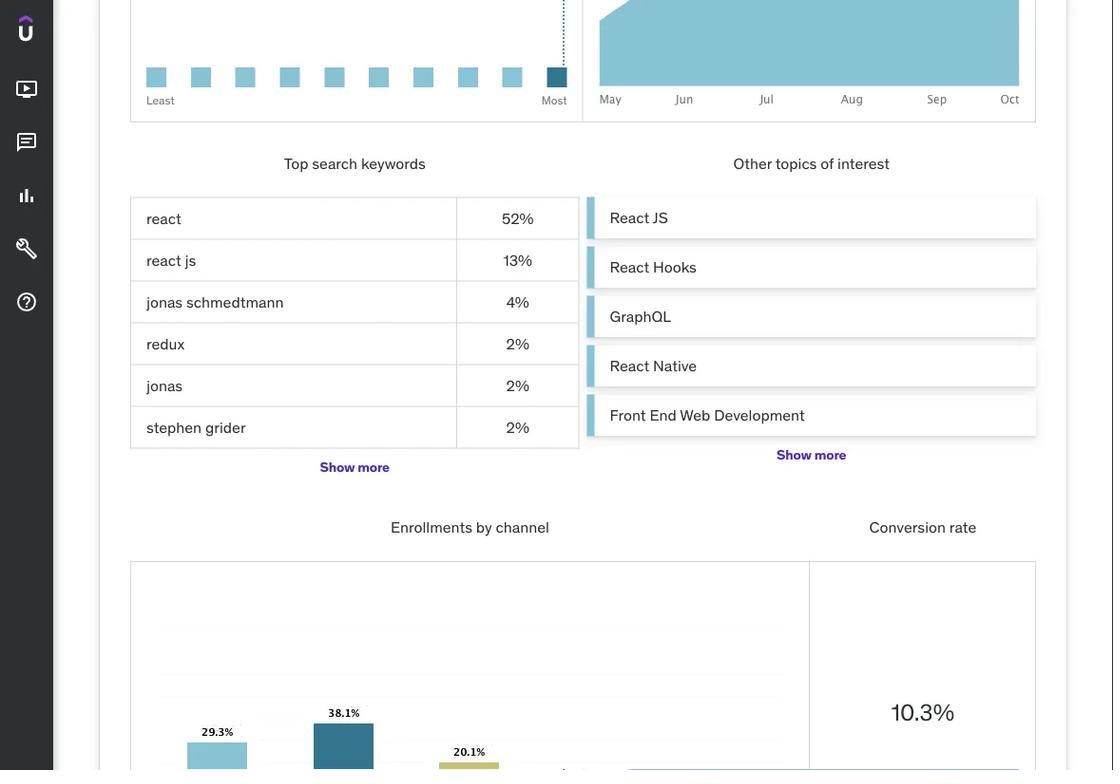 Task type: locate. For each thing, give the bounding box(es) containing it.
conversion
[[869, 518, 946, 538]]

1 react from the top
[[610, 208, 649, 228]]

0 horizontal spatial show more button
[[320, 449, 390, 487]]

0 vertical spatial react
[[146, 209, 181, 228]]

react left "hooks"
[[610, 257, 649, 277]]

1 vertical spatial jonas
[[146, 376, 183, 395]]

1 horizontal spatial show more button
[[777, 437, 846, 475]]

show more
[[777, 447, 846, 464], [320, 459, 390, 476]]

1 react from the top
[[146, 209, 181, 228]]

react hooks link
[[587, 247, 1036, 289]]

react up react js
[[146, 209, 181, 228]]

show
[[777, 447, 812, 464], [320, 459, 355, 476]]

0 vertical spatial 2%
[[506, 334, 529, 353]]

0 vertical spatial medium image
[[15, 131, 38, 154]]

of
[[821, 154, 834, 173]]

1 vertical spatial react
[[146, 250, 181, 270]]

more
[[814, 447, 846, 464], [358, 459, 390, 476]]

1 vertical spatial 2%
[[506, 376, 529, 395]]

conversion rate
[[869, 518, 976, 538]]

jonas up redux
[[146, 292, 183, 312]]

medium image
[[15, 131, 38, 154], [15, 185, 38, 207]]

2 vertical spatial medium image
[[15, 291, 38, 314]]

react for react hooks
[[610, 257, 649, 277]]

0 vertical spatial react
[[610, 208, 649, 228]]

front end web development link
[[587, 395, 1036, 437]]

2 react from the top
[[610, 257, 649, 277]]

jonas
[[146, 292, 183, 312], [146, 376, 183, 395]]

hooks
[[653, 257, 697, 277]]

most
[[542, 93, 567, 108]]

3 2% from the top
[[506, 418, 529, 437]]

react left js
[[610, 208, 649, 228]]

interactive chart image
[[599, 0, 1019, 107], [154, 585, 785, 771]]

0 horizontal spatial show more
[[320, 459, 390, 476]]

0 vertical spatial interactive chart image
[[599, 0, 1019, 107]]

1 horizontal spatial show
[[777, 447, 812, 464]]

stephen
[[146, 418, 202, 437]]

medium image
[[15, 78, 38, 101], [15, 238, 38, 261], [15, 291, 38, 314]]

2 jonas from the top
[[146, 376, 183, 395]]

1 horizontal spatial show more
[[777, 447, 846, 464]]

0 horizontal spatial more
[[358, 459, 390, 476]]

front
[[610, 406, 646, 425]]

topics
[[775, 154, 817, 173]]

end
[[650, 406, 676, 425]]

least
[[146, 93, 174, 108]]

2 react from the top
[[146, 250, 181, 270]]

react
[[610, 208, 649, 228], [610, 257, 649, 277], [610, 356, 649, 376]]

by
[[476, 518, 492, 538]]

1 2% from the top
[[506, 334, 529, 353]]

front end web development
[[610, 406, 805, 425]]

react js
[[146, 250, 196, 270]]

2% for redux
[[506, 334, 529, 353]]

search
[[312, 154, 357, 173]]

2%
[[506, 334, 529, 353], [506, 376, 529, 395], [506, 418, 529, 437]]

react left "native" at top
[[610, 356, 649, 376]]

0 vertical spatial medium image
[[15, 78, 38, 101]]

development
[[714, 406, 805, 425]]

3 react from the top
[[610, 356, 649, 376]]

keywords
[[361, 154, 426, 173]]

react for react
[[146, 209, 181, 228]]

top search keywords
[[284, 154, 426, 173]]

1 vertical spatial medium image
[[15, 238, 38, 261]]

1 vertical spatial medium image
[[15, 185, 38, 207]]

jonas down redux
[[146, 376, 183, 395]]

jonas for jonas
[[146, 376, 183, 395]]

0 horizontal spatial show
[[320, 459, 355, 476]]

52%
[[502, 209, 534, 228]]

1 vertical spatial react
[[610, 257, 649, 277]]

1 jonas from the top
[[146, 292, 183, 312]]

react
[[146, 209, 181, 228], [146, 250, 181, 270]]

react native
[[610, 356, 697, 376]]

enrollments by channel
[[391, 518, 549, 538]]

2 vertical spatial 2%
[[506, 418, 529, 437]]

rate
[[949, 518, 976, 538]]

react js
[[610, 208, 668, 228]]

react for react js
[[146, 250, 181, 270]]

2 vertical spatial react
[[610, 356, 649, 376]]

react left the js
[[146, 250, 181, 270]]

schmedtmann
[[186, 292, 284, 312]]

js
[[185, 250, 196, 270]]

2 2% from the top
[[506, 376, 529, 395]]

1 horizontal spatial more
[[814, 447, 846, 464]]

show for topics
[[777, 447, 812, 464]]

2 medium image from the top
[[15, 238, 38, 261]]

show more button
[[777, 437, 846, 475], [320, 449, 390, 487]]

0 vertical spatial jonas
[[146, 292, 183, 312]]



Task type: vqa. For each thing, say whether or not it's contained in the screenshot.
on to the top
no



Task type: describe. For each thing, give the bounding box(es) containing it.
udemy image
[[19, 15, 106, 48]]

grider
[[205, 418, 246, 437]]

channel
[[496, 518, 549, 538]]

2% for stephen grider
[[506, 418, 529, 437]]

show more for search
[[320, 459, 390, 476]]

13%
[[503, 250, 532, 270]]

redux
[[146, 334, 185, 353]]

web
[[680, 406, 710, 425]]

react native link
[[587, 346, 1036, 387]]

1 medium image from the top
[[15, 131, 38, 154]]

react hooks
[[610, 257, 697, 277]]

1 vertical spatial interactive chart image
[[154, 585, 785, 771]]

10.3%
[[891, 699, 954, 728]]

react js link
[[587, 197, 1036, 239]]

1 medium image from the top
[[15, 78, 38, 101]]

more for of
[[814, 447, 846, 464]]

jonas schmedtmann
[[146, 292, 284, 312]]

react for react js
[[610, 208, 649, 228]]

4%
[[506, 292, 529, 312]]

3 medium image from the top
[[15, 291, 38, 314]]

other topics of interest
[[733, 154, 890, 173]]

other
[[733, 154, 772, 173]]

more for keywords
[[358, 459, 390, 476]]

js
[[653, 208, 668, 228]]

show more button for search
[[320, 449, 390, 487]]

2% for jonas
[[506, 376, 529, 395]]

react for react native
[[610, 356, 649, 376]]

native
[[653, 356, 697, 376]]

graphql
[[610, 307, 671, 326]]

show for search
[[320, 459, 355, 476]]

stephen grider
[[146, 418, 246, 437]]

jonas for jonas schmedtmann
[[146, 292, 183, 312]]

top
[[284, 154, 308, 173]]

show more for topics
[[777, 447, 846, 464]]

show more button for topics
[[777, 437, 846, 475]]

enrollments
[[391, 518, 472, 538]]

graphql link
[[587, 296, 1036, 338]]

2 medium image from the top
[[15, 185, 38, 207]]

interest
[[837, 154, 890, 173]]



